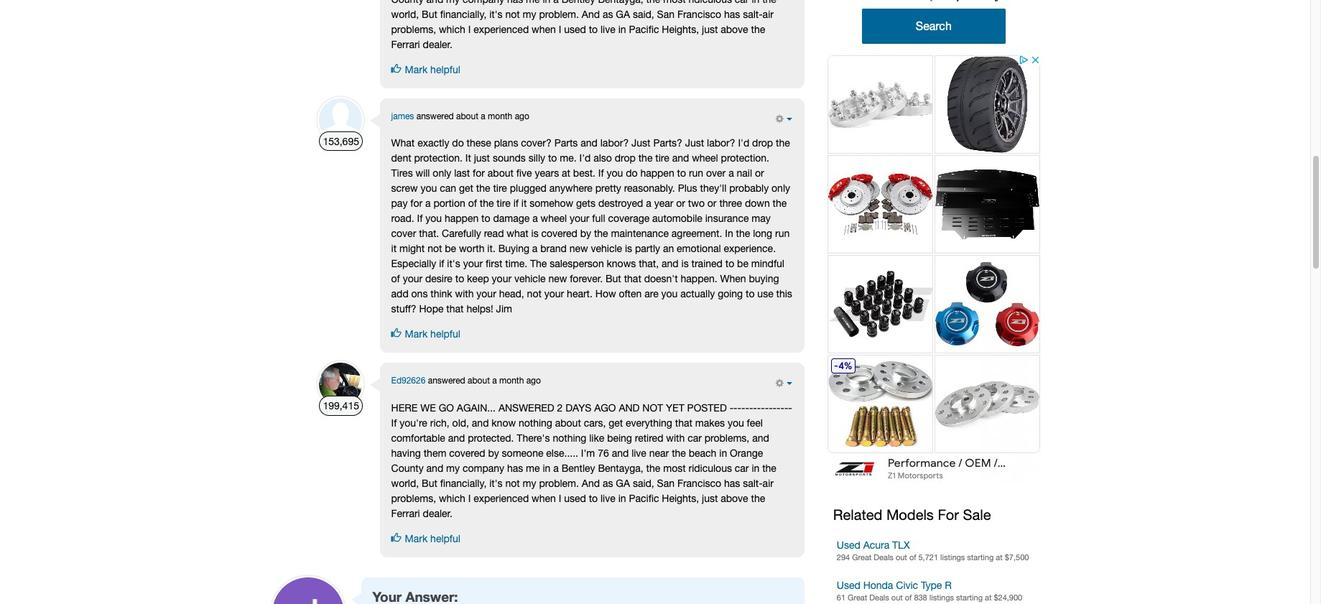 Task type: locate. For each thing, give the bounding box(es) containing it.
0 horizontal spatial just
[[474, 152, 490, 164]]

1 vertical spatial my
[[523, 477, 536, 489]]

to up when
[[725, 258, 734, 269]]

answered up go
[[428, 376, 465, 386]]

live down retired
[[632, 447, 646, 459]]

1 vertical spatial if
[[439, 258, 444, 269]]

just down the francisco
[[702, 492, 718, 504]]

1 vertical spatial vehicle
[[514, 273, 546, 285]]

at down the me.
[[562, 167, 570, 179]]

mark for here
[[405, 533, 428, 544]]

and down them at the left bottom of the page
[[426, 462, 443, 474]]

2 vertical spatial mark
[[405, 533, 428, 544]]

it down cover
[[391, 243, 397, 254]]

by inside the what exactly do these plans cover? parts and labor?  just parts? just labor? i'd drop the dent protection. it  just sounds silly to me. i'd also drop the tire and wheel  protection. tires will only last for about five years at  best. if you do happen to run over a nail or screw you  can get the tire plugged anywhere pretty reasonably.  plus they'll probably only pay for a portion of the tire if  it somehow gets destroyed a year or two or three down  the road. if you happen to damage a wheel your full  coverage automobile insurance may cover that.  carefully read what is covered by the maintenance  agreement. in the long run it might not be worth it.  buying a brand new vehicle is partly an emotional  experience. especially if it's your first time. the  salesperson knows that, and is trained to be mindful of  your desire to keep your vehicle new forever. but that  doesn't happen. when buying add ons think with your  head, not your heart. how often are you actually going  to use this stuff? hope that helps!        jim
[[580, 228, 591, 239]]

2 horizontal spatial at
[[996, 553, 1003, 562]]

with down keep
[[455, 288, 474, 300]]

1 protection. from the left
[[414, 152, 463, 164]]

happen up carefully
[[445, 213, 479, 224]]

0 vertical spatial only
[[433, 167, 451, 179]]

san
[[657, 477, 675, 489]]

1 vertical spatial new
[[548, 273, 567, 285]]

out down tlx
[[896, 553, 907, 562]]

1 - from the left
[[730, 402, 734, 413]]

1 vertical spatial month
[[499, 376, 524, 386]]

2 i from the left
[[559, 492, 561, 504]]

used for used acura tlx
[[837, 540, 860, 551]]

1 horizontal spatial happen
[[640, 167, 674, 179]]

2 mark from the top
[[405, 328, 428, 340]]

and
[[581, 137, 598, 149], [672, 152, 689, 164], [662, 258, 679, 269], [472, 417, 489, 429], [448, 432, 465, 444], [752, 432, 769, 444], [612, 447, 629, 459], [426, 462, 443, 474]]

9 - from the left
[[761, 402, 765, 413]]

1 horizontal spatial i
[[559, 492, 561, 504]]

forever.
[[570, 273, 603, 285]]

listings
[[940, 553, 965, 562], [929, 593, 954, 602]]

buying
[[498, 243, 529, 254]]

1 horizontal spatial problems,
[[705, 432, 749, 444]]

mark for what
[[405, 328, 428, 340]]

1 vertical spatial nothing
[[553, 432, 586, 444]]

to down and
[[589, 492, 598, 504]]

of left 838
[[905, 593, 912, 602]]

run up 'plus'
[[689, 167, 703, 179]]

0 vertical spatial with
[[455, 288, 474, 300]]

last
[[454, 167, 470, 179]]

new down salesperson
[[548, 273, 567, 285]]

has up above
[[724, 477, 740, 489]]

heights,
[[662, 492, 699, 504]]

partly
[[635, 243, 660, 254]]

great down used acura tlx link
[[852, 553, 872, 562]]

or down they'll
[[708, 198, 717, 209]]

0 horizontal spatial wheel
[[541, 213, 567, 224]]

in down ga
[[618, 492, 626, 504]]

1 horizontal spatial for
[[473, 167, 485, 179]]

0 vertical spatial car
[[688, 432, 702, 444]]

probably
[[729, 183, 769, 194]]

you inside here we go again... answered 2 days ago and not yet posted ---------------- if you're rich, old, and know nothing about cars, get everything that makes you feel comfortable and protected. there's nothing like being retired with car problems, and having them covered by someone else..... i'm 76 and live near the beach in orange county and my company has me in a bentley bentayga, the most ridiculous car in the world, but financially, it's not my problem. and as ga said, san francisco has salt-air problems, which i experienced when i used to live in pacific heights, just above the ferrari  dealer.
[[728, 417, 744, 429]]

that down yet
[[675, 417, 692, 429]]

mark helpful up james answered about a month ago on the left top of the page
[[405, 64, 460, 75]]

1 vertical spatial it
[[391, 243, 397, 254]]

me.
[[560, 152, 577, 164]]

ago
[[515, 111, 529, 121], [526, 376, 541, 386]]

mark helpful link down dealer.
[[391, 533, 460, 544]]

related models for sale
[[833, 507, 991, 523]]

838
[[914, 593, 927, 602]]

2 helpful from the top
[[430, 328, 460, 340]]

used inside used acura tlx 294 great deals out of 5,721 listings starting at $7,500
[[837, 540, 860, 551]]

if
[[598, 167, 604, 179], [417, 213, 423, 224], [391, 417, 397, 429]]

carefully
[[442, 228, 481, 239]]

14 - from the left
[[781, 402, 784, 413]]

get down last
[[459, 183, 473, 194]]

used honda civic type r link
[[837, 580, 952, 591]]

2 vertical spatial mark helpful
[[405, 533, 460, 544]]

being
[[607, 432, 632, 444]]

1 just from the left
[[632, 137, 651, 149]]

honda
[[863, 580, 893, 591]]

in up salt-
[[752, 462, 760, 474]]

0 vertical spatial out
[[896, 553, 907, 562]]

0 vertical spatial covered
[[541, 228, 577, 239]]

francisco
[[677, 477, 721, 489]]

james
[[391, 111, 414, 121]]

by down gets at the top left of the page
[[580, 228, 591, 239]]

3 mark from the top
[[405, 533, 428, 544]]

mark helpful down hope
[[405, 328, 460, 340]]

answered for we
[[428, 376, 465, 386]]

$24,900
[[994, 593, 1022, 602]]

294
[[837, 553, 850, 562]]

1 horizontal spatial has
[[724, 477, 740, 489]]

ago up the answered
[[526, 376, 541, 386]]

time.
[[505, 258, 527, 269]]

1 vertical spatial drop
[[615, 152, 636, 164]]

and up bentayga,
[[612, 447, 629, 459]]

if up "desire"
[[439, 258, 444, 269]]

used up 294
[[837, 540, 860, 551]]

happen.
[[681, 273, 717, 285]]

0 vertical spatial helpful
[[430, 64, 460, 75]]

helpful up james answered about a month ago on the left top of the page
[[430, 64, 460, 75]]

your down gets at the top left of the page
[[570, 213, 589, 224]]

1 vertical spatial with
[[666, 432, 685, 444]]

i'd
[[738, 137, 749, 149], [579, 152, 591, 164]]

starting left $24,900
[[956, 593, 983, 602]]

answered for exactly
[[416, 111, 454, 121]]

great
[[852, 553, 872, 562], [848, 593, 867, 602]]

deals down acura
[[874, 553, 894, 562]]

labor? up also
[[600, 137, 629, 149]]

just right it
[[474, 152, 490, 164]]

ago for answered
[[526, 376, 541, 386]]

0 vertical spatial mark helpful link
[[391, 64, 460, 75]]

3 mark helpful link from the top
[[391, 533, 460, 544]]

0 horizontal spatial run
[[689, 167, 703, 179]]

2 horizontal spatial if
[[598, 167, 604, 179]]

heart.
[[567, 288, 593, 300]]

i left used
[[559, 492, 561, 504]]

not right 'head,'
[[527, 288, 542, 300]]

deals inside used acura tlx 294 great deals out of 5,721 listings starting at $7,500
[[874, 553, 894, 562]]

2 vertical spatial helpful
[[430, 533, 460, 544]]

be down carefully
[[445, 243, 456, 254]]

if down here
[[391, 417, 397, 429]]

get inside here we go again... answered 2 days ago and not yet posted ---------------- if you're rich, old, and know nothing about cars, get everything that makes you feel comfortable and protected. there's nothing like being retired with car problems, and having them covered by someone else..... i'm 76 and live near the beach in orange county and my company has me in a bentley bentayga, the most ridiculous car in the world, but financially, it's not my problem. and as ga said, san francisco has salt-air problems, which i experienced when i used to live in pacific heights, just above the ferrari  dealer.
[[609, 417, 623, 429]]

ed92626
[[391, 376, 426, 386]]

ago for plans
[[515, 111, 529, 121]]

2 horizontal spatial that
[[675, 417, 692, 429]]

not down the that.
[[428, 243, 442, 254]]

car
[[688, 432, 702, 444], [735, 462, 749, 474]]

1 horizontal spatial with
[[666, 432, 685, 444]]

3 mark helpful from the top
[[405, 533, 460, 544]]

0 horizontal spatial drop
[[615, 152, 636, 164]]

1 horizontal spatial just
[[685, 137, 704, 149]]

0 vertical spatial if
[[598, 167, 604, 179]]

but right world,
[[422, 477, 437, 489]]

10 - from the left
[[765, 402, 769, 413]]

1 horizontal spatial get
[[609, 417, 623, 429]]

mark up james link
[[405, 64, 428, 75]]

i'd up best.
[[579, 152, 591, 164]]

someone
[[502, 447, 543, 459]]

ed92626 answered about a month ago
[[391, 376, 541, 386]]

drop
[[752, 137, 773, 149], [615, 152, 636, 164]]

covered up company
[[449, 447, 485, 459]]

2 vertical spatial that
[[675, 417, 692, 429]]

used inside used honda civic type r 61 great deals out of 838 listings starting at $24,900
[[837, 580, 860, 591]]

2 labor? from the left
[[707, 137, 735, 149]]

2 mark helpful link from the top
[[391, 328, 460, 340]]

listings inside used acura tlx 294 great deals out of 5,721 listings starting at $7,500
[[940, 553, 965, 562]]

over
[[706, 167, 726, 179]]

my
[[446, 462, 460, 474], [523, 477, 536, 489]]

anywhere
[[549, 183, 593, 194]]

1 horizontal spatial i'd
[[738, 137, 749, 149]]

0 vertical spatial at
[[562, 167, 570, 179]]

1 vertical spatial great
[[848, 593, 867, 602]]

1 horizontal spatial vehicle
[[591, 243, 622, 254]]

1 mark from the top
[[405, 64, 428, 75]]

plus
[[678, 183, 697, 194]]

1 horizontal spatial or
[[708, 198, 717, 209]]

a up these
[[481, 111, 485, 121]]

mark helpful
[[405, 64, 460, 75], [405, 328, 460, 340], [405, 533, 460, 544]]

pacific
[[629, 492, 659, 504]]

2 mark helpful from the top
[[405, 328, 460, 340]]

1 vertical spatial if
[[417, 213, 423, 224]]

2 used from the top
[[837, 580, 860, 591]]

0 horizontal spatial live
[[601, 492, 615, 504]]

helpful for do
[[430, 328, 460, 340]]

3 - from the left
[[737, 402, 741, 413]]

think
[[431, 288, 452, 300]]

2 horizontal spatial is
[[681, 258, 689, 269]]

knows
[[607, 258, 636, 269]]

when
[[532, 492, 556, 504]]

problems, up ferrari
[[391, 492, 436, 504]]

mark
[[405, 64, 428, 75], [405, 328, 428, 340], [405, 533, 428, 544]]

for
[[938, 507, 959, 523]]

desire
[[425, 273, 453, 285]]

0 horizontal spatial or
[[676, 198, 685, 209]]

with inside the what exactly do these plans cover? parts and labor?  just parts? just labor? i'd drop the dent protection. it  just sounds silly to me. i'd also drop the tire and wheel  protection. tires will only last for about five years at  best. if you do happen to run over a nail or screw you  can get the tire plugged anywhere pretty reasonably.  plus they'll probably only pay for a portion of the tire if  it somehow gets destroyed a year or two or three down  the road. if you happen to damage a wheel your full  coverage automobile insurance may cover that.  carefully read what is covered by the maintenance  agreement. in the long run it might not be worth it.  buying a brand new vehicle is partly an emotional  experience. especially if it's your first time. the  salesperson knows that, and is trained to be mindful of  your desire to keep your vehicle new forever. but that  doesn't happen. when buying add ons think with your  head, not your heart. how often are you actually going  to use this stuff? hope that helps!        jim
[[455, 288, 474, 300]]

-
[[730, 402, 734, 413], [734, 402, 738, 413], [737, 402, 741, 413], [741, 402, 745, 413], [745, 402, 749, 413], [749, 402, 753, 413], [753, 402, 757, 413], [757, 402, 761, 413], [761, 402, 765, 413], [765, 402, 769, 413], [769, 402, 773, 413], [773, 402, 777, 413], [777, 402, 781, 413], [781, 402, 784, 413], [784, 402, 788, 413], [788, 402, 792, 413]]

in
[[725, 228, 733, 239]]

read
[[484, 228, 504, 239]]

covered inside here we go again... answered 2 days ago and not yet posted ---------------- if you're rich, old, and know nothing about cars, get everything that makes you feel comfortable and protected. there's nothing like being retired with car problems, and having them covered by someone else..... i'm 76 and live near the beach in orange county and my company has me in a bentley bentayga, the most ridiculous car in the world, but financially, it's not my problem. and as ga said, san francisco has salt-air problems, which i experienced when i used to live in pacific heights, just above the ferrari  dealer.
[[449, 447, 485, 459]]

1 horizontal spatial labor?
[[707, 137, 735, 149]]

or up automobile
[[676, 198, 685, 209]]

1 horizontal spatial if
[[513, 198, 519, 209]]

0 vertical spatial be
[[445, 243, 456, 254]]

0 horizontal spatial my
[[446, 462, 460, 474]]

only up can
[[433, 167, 451, 179]]

a
[[481, 111, 485, 121], [729, 167, 734, 179], [425, 198, 431, 209], [646, 198, 651, 209], [532, 213, 538, 224], [532, 243, 538, 254], [492, 376, 497, 386], [553, 462, 559, 474]]

0 vertical spatial problems,
[[705, 432, 749, 444]]

posted
[[687, 402, 727, 413]]

starting left $7,500
[[967, 553, 994, 562]]

ed92626 link
[[391, 376, 426, 386]]

makes
[[695, 417, 725, 429]]

0 vertical spatial listings
[[940, 553, 965, 562]]

1 used from the top
[[837, 540, 860, 551]]

my down me
[[523, 477, 536, 489]]

1 horizontal spatial run
[[775, 228, 790, 239]]

your left heart.
[[544, 288, 564, 300]]

1 vertical spatial ago
[[526, 376, 541, 386]]

1 mark helpful from the top
[[405, 64, 460, 75]]

a left nail
[[729, 167, 734, 179]]

13 - from the left
[[777, 402, 781, 413]]

i down financially,
[[468, 492, 471, 504]]

1 vertical spatial be
[[737, 258, 749, 269]]

nothing
[[519, 417, 552, 429], [553, 432, 586, 444]]

but inside the what exactly do these plans cover? parts and labor?  just parts? just labor? i'd drop the dent protection. it  just sounds silly to me. i'd also drop the tire and wheel  protection. tires will only last for about five years at  best. if you do happen to run over a nail or screw you  can get the tire plugged anywhere pretty reasonably.  plus they'll probably only pay for a portion of the tire if  it somehow gets destroyed a year or two or three down  the road. if you happen to damage a wheel your full  coverage automobile insurance may cover that.  carefully read what is covered by the maintenance  agreement. in the long run it might not be worth it.  buying a brand new vehicle is partly an emotional  experience. especially if it's your first time. the  salesperson knows that, and is trained to be mindful of  your desire to keep your vehicle new forever. but that  doesn't happen. when buying add ons think with your  head, not your heart. how often are you actually going  to use this stuff? hope that helps!        jim
[[606, 273, 621, 285]]

1 vertical spatial get
[[609, 417, 623, 429]]

but inside here we go again... answered 2 days ago and not yet posted ---------------- if you're rich, old, and know nothing about cars, get everything that makes you feel comfortable and protected. there's nothing like being retired with car problems, and having them covered by someone else..... i'm 76 and live near the beach in orange county and my company has me in a bentley bentayga, the most ridiculous car in the world, but financially, it's not my problem. and as ga said, san francisco has salt-air problems, which i experienced when i used to live in pacific heights, just above the ferrari  dealer.
[[422, 477, 437, 489]]

0 horizontal spatial just
[[632, 137, 651, 149]]

1 horizontal spatial wheel
[[692, 152, 718, 164]]

my up financially,
[[446, 462, 460, 474]]

for right last
[[473, 167, 485, 179]]

0 vertical spatial just
[[474, 152, 490, 164]]

great right 61
[[848, 593, 867, 602]]

used up 61
[[837, 580, 860, 591]]

and down the again...
[[472, 417, 489, 429]]

mark helpful link
[[391, 64, 460, 75], [391, 328, 460, 340], [391, 533, 460, 544]]

1 horizontal spatial not
[[505, 477, 520, 489]]

tire up damage
[[497, 198, 511, 209]]

0 horizontal spatial i
[[468, 492, 471, 504]]

ons
[[411, 288, 428, 300]]

0 vertical spatial answered
[[416, 111, 454, 121]]

just right parts? on the top
[[685, 137, 704, 149]]

1 horizontal spatial but
[[606, 273, 621, 285]]

month for answered
[[499, 376, 524, 386]]

3 helpful from the top
[[430, 533, 460, 544]]

just
[[632, 137, 651, 149], [685, 137, 704, 149]]

of
[[468, 198, 477, 209], [391, 273, 400, 285], [909, 553, 916, 562], [905, 593, 912, 602]]

said,
[[633, 477, 654, 489]]

0 vertical spatial used
[[837, 540, 860, 551]]

not up experienced
[[505, 477, 520, 489]]

or right nail
[[755, 167, 764, 179]]

$7,500
[[1005, 553, 1029, 562]]

out inside used acura tlx 294 great deals out of 5,721 listings starting at $7,500
[[896, 553, 907, 562]]

starting inside used acura tlx 294 great deals out of 5,721 listings starting at $7,500
[[967, 553, 994, 562]]

but up how
[[606, 273, 621, 285]]

by
[[580, 228, 591, 239], [488, 447, 499, 459]]

of right portion on the left top
[[468, 198, 477, 209]]

listings inside used honda civic type r 61 great deals out of 838 listings starting at $24,900
[[929, 593, 954, 602]]

15 - from the left
[[784, 402, 788, 413]]

salesperson
[[550, 258, 604, 269]]

also
[[594, 152, 612, 164]]

0 vertical spatial if
[[513, 198, 519, 209]]

for right pay
[[410, 198, 423, 209]]

you down the will on the left of page
[[421, 183, 437, 194]]

deals down honda
[[869, 593, 889, 602]]

1 vertical spatial out
[[891, 593, 903, 602]]

2 vertical spatial tire
[[497, 198, 511, 209]]

0 vertical spatial mark
[[405, 64, 428, 75]]

not
[[642, 402, 663, 413]]

0 horizontal spatial by
[[488, 447, 499, 459]]

1 vertical spatial wheel
[[541, 213, 567, 224]]

mark down stuff?
[[405, 328, 428, 340]]

to
[[548, 152, 557, 164], [677, 167, 686, 179], [481, 213, 490, 224], [725, 258, 734, 269], [455, 273, 464, 285], [746, 288, 755, 300], [589, 492, 598, 504]]

search
[[916, 20, 952, 33]]

0 vertical spatial ago
[[515, 111, 529, 121]]

plans
[[494, 137, 518, 149]]

or
[[755, 167, 764, 179], [676, 198, 685, 209], [708, 198, 717, 209]]

if right road. on the left of the page
[[417, 213, 423, 224]]

how
[[595, 288, 616, 300]]

1 helpful from the top
[[430, 64, 460, 75]]

mark helpful link for exactly
[[391, 328, 460, 340]]

at
[[562, 167, 570, 179], [996, 553, 1003, 562], [985, 593, 992, 602]]

it's inside the what exactly do these plans cover? parts and labor?  just parts? just labor? i'd drop the dent protection. it  just sounds silly to me. i'd also drop the tire and wheel  protection. tires will only last for about five years at  best. if you do happen to run over a nail or screw you  can get the tire plugged anywhere pretty reasonably.  plus they'll probably only pay for a portion of the tire if  it somehow gets destroyed a year or two or three down  the road. if you happen to damage a wheel your full  coverage automobile insurance may cover that.  carefully read what is covered by the maintenance  agreement. in the long run it might not be worth it.  buying a brand new vehicle is partly an emotional  experience. especially if it's your first time. the  salesperson knows that, and is trained to be mindful of  your desire to keep your vehicle new forever. but that  doesn't happen. when buying add ons think with your  head, not your heart. how often are you actually going  to use this stuff? hope that helps!        jim
[[447, 258, 460, 269]]

nothing up else.....
[[553, 432, 586, 444]]

0 horizontal spatial covered
[[449, 447, 485, 459]]

protection. down exactly
[[414, 152, 463, 164]]

1 vertical spatial that
[[446, 303, 464, 315]]

2 just from the left
[[685, 137, 704, 149]]

is right what
[[531, 228, 539, 239]]

protection.
[[414, 152, 463, 164], [721, 152, 769, 164]]

just left parts? on the top
[[632, 137, 651, 149]]

1 vertical spatial by
[[488, 447, 499, 459]]

out
[[896, 553, 907, 562], [891, 593, 903, 602]]

great inside used acura tlx 294 great deals out of 5,721 listings starting at $7,500
[[852, 553, 872, 562]]

else.....
[[546, 447, 578, 459]]

0 horizontal spatial is
[[531, 228, 539, 239]]

1 vertical spatial mark helpful
[[405, 328, 460, 340]]

answered up exactly
[[416, 111, 454, 121]]

drop up "probably"
[[752, 137, 773, 149]]

if down also
[[598, 167, 604, 179]]

experience.
[[724, 243, 776, 254]]

search link
[[862, 9, 1006, 44]]

1 vertical spatial just
[[702, 492, 718, 504]]

problems, down makes
[[705, 432, 749, 444]]

do
[[452, 137, 464, 149], [626, 167, 638, 179]]

month up the answered
[[499, 376, 524, 386]]

0 vertical spatial my
[[446, 462, 460, 474]]

new up salesperson
[[570, 243, 588, 254]]

1 vertical spatial answered
[[428, 376, 465, 386]]

with up near
[[666, 432, 685, 444]]

1 vertical spatial live
[[601, 492, 615, 504]]

covered up brand
[[541, 228, 577, 239]]

ga
[[616, 477, 630, 489]]

parts
[[554, 137, 578, 149]]

1 vertical spatial starting
[[956, 593, 983, 602]]

0 horizontal spatial if
[[391, 417, 397, 429]]

only right "probably"
[[772, 183, 790, 194]]

mark helpful link down hope
[[391, 328, 460, 340]]

wheel
[[692, 152, 718, 164], [541, 213, 567, 224]]

0 vertical spatial month
[[488, 111, 512, 121]]

1 vertical spatial car
[[735, 462, 749, 474]]

if
[[513, 198, 519, 209], [439, 258, 444, 269]]

coverage
[[608, 213, 650, 224]]

mark helpful down dealer.
[[405, 533, 460, 544]]

1 horizontal spatial protection.
[[721, 152, 769, 164]]

if inside here we go again... answered 2 days ago and not yet posted ---------------- if you're rich, old, and know nothing about cars, get everything that makes you feel comfortable and protected. there's nothing like being retired with car problems, and having them covered by someone else..... i'm 76 and live near the beach in orange county and my company has me in a bentley bentayga, the most ridiculous car in the world, but financially, it's not my problem. and as ga said, san francisco has salt-air problems, which i experienced when i used to live in pacific heights, just above the ferrari  dealer.
[[391, 417, 397, 429]]

starting inside used honda civic type r 61 great deals out of 838 listings starting at $24,900
[[956, 593, 983, 602]]

0 vertical spatial happen
[[640, 167, 674, 179]]

1 vertical spatial not
[[527, 288, 542, 300]]

1 horizontal spatial covered
[[541, 228, 577, 239]]

a left year
[[646, 198, 651, 209]]

you're
[[400, 417, 427, 429]]

helpful down hope
[[430, 328, 460, 340]]



Task type: describe. For each thing, give the bounding box(es) containing it.
2
[[557, 402, 563, 413]]

automobile
[[652, 213, 703, 224]]

bentley
[[562, 462, 595, 474]]

it
[[465, 152, 471, 164]]

and up also
[[581, 137, 598, 149]]

0 vertical spatial vehicle
[[591, 243, 622, 254]]

having
[[391, 447, 421, 459]]

doesn't
[[644, 273, 678, 285]]

jim
[[496, 303, 512, 315]]

1 vertical spatial for
[[410, 198, 423, 209]]

helpful for go
[[430, 533, 460, 544]]

5,721
[[918, 553, 938, 562]]

nail
[[737, 167, 752, 179]]

maintenance
[[611, 228, 669, 239]]

0 vertical spatial run
[[689, 167, 703, 179]]

a up the again...
[[492, 376, 497, 386]]

trained
[[691, 258, 723, 269]]

in up ridiculous
[[719, 447, 727, 459]]

mindful
[[751, 258, 784, 269]]

just inside here we go again... answered 2 days ago and not yet posted ---------------- if you're rich, old, and know nothing about cars, get everything that makes you feel comfortable and protected. there's nothing like being retired with car problems, and having them covered by someone else..... i'm 76 and live near the beach in orange county and my company has me in a bentley bentayga, the most ridiculous car in the world, but financially, it's not my problem. and as ga said, san francisco has salt-air problems, which i experienced when i used to live in pacific heights, just above the ferrari  dealer.
[[702, 492, 718, 504]]

1 vertical spatial i'd
[[579, 152, 591, 164]]

1 horizontal spatial car
[[735, 462, 749, 474]]

i'm
[[581, 447, 595, 459]]

your down worth
[[463, 258, 483, 269]]

0 vertical spatial do
[[452, 137, 464, 149]]

1 vertical spatial tire
[[493, 183, 507, 194]]

0 horizontal spatial that
[[446, 303, 464, 315]]

a left portion on the left top
[[425, 198, 431, 209]]

0 vertical spatial is
[[531, 228, 539, 239]]

2 protection. from the left
[[721, 152, 769, 164]]

of inside used acura tlx 294 great deals out of 5,721 listings starting at $7,500
[[909, 553, 916, 562]]

helps!
[[467, 303, 493, 315]]

you up the that.
[[425, 213, 442, 224]]

11 - from the left
[[769, 402, 773, 413]]

they'll
[[700, 183, 727, 194]]

silly
[[529, 152, 545, 164]]

like
[[589, 432, 604, 444]]

what
[[391, 137, 415, 149]]

here
[[391, 402, 418, 413]]

at inside used honda civic type r 61 great deals out of 838 listings starting at $24,900
[[985, 593, 992, 602]]

going
[[718, 288, 743, 300]]

near
[[649, 447, 669, 459]]

again...
[[457, 402, 496, 413]]

month for plans
[[488, 111, 512, 121]]

used for used honda civic type r
[[837, 580, 860, 591]]

may
[[752, 213, 771, 224]]

rich,
[[430, 417, 450, 429]]

and down the feel
[[752, 432, 769, 444]]

that.
[[419, 228, 439, 239]]

0 horizontal spatial be
[[445, 243, 456, 254]]

ferrari
[[391, 508, 420, 519]]

financially,
[[440, 477, 487, 489]]

12 - from the left
[[773, 402, 777, 413]]

great inside used honda civic type r 61 great deals out of 838 listings starting at $24,900
[[848, 593, 867, 602]]

me
[[526, 462, 540, 474]]

worth
[[459, 243, 485, 254]]

that inside here we go again... answered 2 days ago and not yet posted ---------------- if you're rich, old, and know nothing about cars, get everything that makes you feel comfortable and protected. there's nothing like being retired with car problems, and having them covered by someone else..... i'm 76 and live near the beach in orange county and my company has me in a bentley bentayga, the most ridiculous car in the world, but financially, it's not my problem. and as ga said, san francisco has salt-air problems, which i experienced when i used to live in pacific heights, just above the ferrari  dealer.
[[675, 417, 692, 429]]

you up pretty
[[607, 167, 623, 179]]

at inside the what exactly do these plans cover? parts and labor?  just parts? just labor? i'd drop the dent protection. it  just sounds silly to me. i'd also drop the tire and wheel  protection. tires will only last for about five years at  best. if you do happen to run over a nail or screw you  can get the tire plugged anywhere pretty reasonably.  plus they'll probably only pay for a portion of the tire if  it somehow gets destroyed a year or two or three down  the road. if you happen to damage a wheel your full  coverage automobile insurance may cover that.  carefully read what is covered by the maintenance  agreement. in the long run it might not be worth it.  buying a brand new vehicle is partly an emotional  experience. especially if it's your first time. the  salesperson knows that, and is trained to be mindful of  your desire to keep your vehicle new forever. but that  doesn't happen. when buying add ons think with your  head, not your heart. how often are you actually going  to use this stuff? hope that helps!        jim
[[562, 167, 570, 179]]

dealer.
[[423, 508, 452, 519]]

air
[[763, 477, 774, 489]]

to right silly
[[548, 152, 557, 164]]

a up the
[[532, 243, 538, 254]]

two
[[688, 198, 705, 209]]

out inside used honda civic type r 61 great deals out of 838 listings starting at $24,900
[[891, 593, 903, 602]]

1 vertical spatial do
[[626, 167, 638, 179]]

get inside the what exactly do these plans cover? parts and labor?  just parts? just labor? i'd drop the dent protection. it  just sounds silly to me. i'd also drop the tire and wheel  protection. tires will only last for about five years at  best. if you do happen to run over a nail or screw you  can get the tire plugged anywhere pretty reasonably.  plus they'll probably only pay for a portion of the tire if  it somehow gets destroyed a year or two or three down  the road. if you happen to damage a wheel your full  coverage automobile insurance may cover that.  carefully read what is covered by the maintenance  agreement. in the long run it might not be worth it.  buying a brand new vehicle is partly an emotional  experience. especially if it's your first time. the  salesperson knows that, and is trained to be mindful of  your desire to keep your vehicle new forever. but that  doesn't happen. when buying add ons think with your  head, not your heart. how often are you actually going  to use this stuff? hope that helps!        jim
[[459, 183, 473, 194]]

to up 'plus'
[[677, 167, 686, 179]]

the
[[530, 258, 547, 269]]

7 - from the left
[[753, 402, 757, 413]]

are
[[645, 288, 659, 300]]

you down doesn't
[[661, 288, 678, 300]]

1 horizontal spatial only
[[772, 183, 790, 194]]

somehow
[[530, 198, 573, 209]]

and down parts? on the top
[[672, 152, 689, 164]]

will
[[416, 167, 430, 179]]

0 horizontal spatial happen
[[445, 213, 479, 224]]

1 vertical spatial run
[[775, 228, 790, 239]]

ridiculous
[[689, 462, 732, 474]]

mark helpful for exactly
[[405, 328, 460, 340]]

county
[[391, 462, 424, 474]]

your down first
[[492, 273, 512, 285]]

0 vertical spatial has
[[507, 462, 523, 474]]

to inside here we go again... answered 2 days ago and not yet posted ---------------- if you're rich, old, and know nothing about cars, get everything that makes you feel comfortable and protected. there's nothing like being retired with car problems, and having them covered by someone else..... i'm 76 and live near the beach in orange county and my company has me in a bentley bentayga, the most ridiculous car in the world, but financially, it's not my problem. and as ga said, san francisco has salt-air problems, which i experienced when i used to live in pacific heights, just above the ferrari  dealer.
[[589, 492, 598, 504]]

and down the old,
[[448, 432, 465, 444]]

1 horizontal spatial is
[[625, 243, 632, 254]]

mark helpful link for we
[[391, 533, 460, 544]]

at inside used acura tlx 294 great deals out of 5,721 listings starting at $7,500
[[996, 553, 1003, 562]]

76
[[598, 447, 609, 459]]

civic
[[896, 580, 918, 591]]

head,
[[499, 288, 524, 300]]

dent
[[391, 152, 411, 164]]

just inside the what exactly do these plans cover? parts and labor?  just parts? just labor? i'd drop the dent protection. it  just sounds silly to me. i'd also drop the tire and wheel  protection. tires will only last for about five years at  best. if you do happen to run over a nail or screw you  can get the tire plugged anywhere pretty reasonably.  plus they'll probably only pay for a portion of the tire if  it somehow gets destroyed a year or two or three down  the road. if you happen to damage a wheel your full  coverage automobile insurance may cover that.  carefully read what is covered by the maintenance  agreement. in the long run it might not be worth it.  buying a brand new vehicle is partly an emotional  experience. especially if it's your first time. the  salesperson knows that, and is trained to be mindful of  your desire to keep your vehicle new forever. but that  doesn't happen. when buying add ons think with your  head, not your heart. how often are you actually going  to use this stuff? hope that helps!        jim
[[474, 152, 490, 164]]

sounds
[[493, 152, 526, 164]]

covered inside the what exactly do these plans cover? parts and labor?  just parts? just labor? i'd drop the dent protection. it  just sounds silly to me. i'd also drop the tire and wheel  protection. tires will only last for about five years at  best. if you do happen to run over a nail or screw you  can get the tire plugged anywhere pretty reasonably.  plus they'll probably only pay for a portion of the tire if  it somehow gets destroyed a year or two or three down  the road. if you happen to damage a wheel your full  coverage automobile insurance may cover that.  carefully read what is covered by the maintenance  agreement. in the long run it might not be worth it.  buying a brand new vehicle is partly an emotional  experience. especially if it's your first time. the  salesperson knows that, and is trained to be mindful of  your desire to keep your vehicle new forever. but that  doesn't happen. when buying add ons think with your  head, not your heart. how often are you actually going  to use this stuff? hope that helps!        jim
[[541, 228, 577, 239]]

and
[[619, 402, 640, 413]]

reasonably.
[[624, 183, 675, 194]]

portion
[[433, 198, 465, 209]]

agreement.
[[672, 228, 722, 239]]

in right me
[[543, 462, 551, 474]]

pay
[[391, 198, 408, 209]]

to left keep
[[455, 273, 464, 285]]

old,
[[452, 417, 469, 429]]

1 horizontal spatial be
[[737, 258, 749, 269]]

not inside here we go again... answered 2 days ago and not yet posted ---------------- if you're rich, old, and know nothing about cars, get everything that makes you feel comfortable and protected. there's nothing like being retired with car problems, and having them covered by someone else..... i'm 76 and live near the beach in orange county and my company has me in a bentley bentayga, the most ridiculous car in the world, but financially, it's not my problem. and as ga said, san francisco has salt-air problems, which i experienced when i used to live in pacific heights, just above the ferrari  dealer.
[[505, 477, 520, 489]]

a down the somehow
[[532, 213, 538, 224]]

models
[[886, 507, 934, 523]]

1 horizontal spatial nothing
[[553, 432, 586, 444]]

your down the especially in the left of the page
[[403, 273, 423, 285]]

full
[[592, 213, 605, 224]]

used acura tlx 294 great deals out of 5,721 listings starting at $7,500
[[837, 540, 1029, 562]]

used honda civic type r 61 great deals out of 838 listings starting at $24,900
[[837, 580, 1022, 602]]

1 labor? from the left
[[600, 137, 629, 149]]

keep
[[467, 273, 489, 285]]

road.
[[391, 213, 414, 224]]

0 vertical spatial tire
[[655, 152, 669, 164]]

by inside here we go again... answered 2 days ago and not yet posted ---------------- if you're rich, old, and know nothing about cars, get everything that makes you feel comfortable and protected. there's nothing like being retired with car problems, and having them covered by someone else..... i'm 76 and live near the beach in orange county and my company has me in a bentley bentayga, the most ridiculous car in the world, but financially, it's not my problem. and as ga said, san francisco has salt-air problems, which i experienced when i used to live in pacific heights, just above the ferrari  dealer.
[[488, 447, 499, 459]]

0 horizontal spatial car
[[688, 432, 702, 444]]

6 - from the left
[[749, 402, 753, 413]]

0 vertical spatial that
[[624, 273, 641, 285]]

8 - from the left
[[757, 402, 761, 413]]

of up add
[[391, 273, 400, 285]]

stuff?
[[391, 303, 416, 315]]

2 vertical spatial is
[[681, 258, 689, 269]]

retired
[[635, 432, 663, 444]]

that,
[[639, 258, 659, 269]]

61
[[837, 593, 846, 602]]

destroyed
[[598, 198, 643, 209]]

0 horizontal spatial new
[[548, 273, 567, 285]]

1 horizontal spatial new
[[570, 243, 588, 254]]

sale
[[963, 507, 991, 523]]

add
[[391, 288, 409, 300]]

0 horizontal spatial nothing
[[519, 417, 552, 429]]

2 - from the left
[[734, 402, 738, 413]]

5 - from the left
[[745, 402, 749, 413]]

these
[[467, 137, 491, 149]]

experienced
[[474, 492, 529, 504]]

an
[[663, 243, 674, 254]]

there's
[[517, 432, 550, 444]]

down
[[745, 198, 770, 209]]

mark helpful for we
[[405, 533, 460, 544]]

actually
[[681, 288, 715, 300]]

1 vertical spatial has
[[724, 477, 740, 489]]

which
[[439, 492, 465, 504]]

best.
[[573, 167, 596, 179]]

0 vertical spatial i'd
[[738, 137, 749, 149]]

16 - from the left
[[788, 402, 792, 413]]

to up read
[[481, 213, 490, 224]]

above
[[721, 492, 748, 504]]

0 vertical spatial not
[[428, 243, 442, 254]]

with inside here we go again... answered 2 days ago and not yet posted ---------------- if you're rich, old, and know nothing about cars, get everything that makes you feel comfortable and protected. there's nothing like being retired with car problems, and having them covered by someone else..... i'm 76 and live near the beach in orange county and my company has me in a bentley bentayga, the most ridiculous car in the world, but financially, it's not my problem. and as ga said, san francisco has salt-air problems, which i experienced when i used to live in pacific heights, just above the ferrari  dealer.
[[666, 432, 685, 444]]

about inside the what exactly do these plans cover? parts and labor?  just parts? just labor? i'd drop the dent protection. it  just sounds silly to me. i'd also drop the tire and wheel  protection. tires will only last for about five years at  best. if you do happen to run over a nail or screw you  can get the tire plugged anywhere pretty reasonably.  plus they'll probably only pay for a portion of the tire if  it somehow gets destroyed a year or two or three down  the road. if you happen to damage a wheel your full  coverage automobile insurance may cover that.  carefully read what is covered by the maintenance  agreement. in the long run it might not be worth it.  buying a brand new vehicle is partly an emotional  experience. especially if it's your first time. the  salesperson knows that, and is trained to be mindful of  your desire to keep your vehicle new forever. but that  doesn't happen. when buying add ons think with your  head, not your heart. how often are you actually going  to use this stuff? hope that helps!        jim
[[488, 167, 514, 179]]

0 vertical spatial live
[[632, 447, 646, 459]]

of inside used honda civic type r 61 great deals out of 838 listings starting at $24,900
[[905, 593, 912, 602]]

2 horizontal spatial or
[[755, 167, 764, 179]]

company
[[463, 462, 504, 474]]

0 horizontal spatial it
[[391, 243, 397, 254]]

1 mark helpful link from the top
[[391, 64, 460, 75]]

a inside here we go again... answered 2 days ago and not yet posted ---------------- if you're rich, old, and know nothing about cars, get everything that makes you feel comfortable and protected. there's nothing like being retired with car problems, and having them covered by someone else..... i'm 76 and live near the beach in orange county and my company has me in a bentley bentayga, the most ridiculous car in the world, but financially, it's not my problem. and as ga said, san francisco has salt-air problems, which i experienced when i used to live in pacific heights, just above the ferrari  dealer.
[[553, 462, 559, 474]]

parts?
[[653, 137, 682, 149]]

your up helps!
[[477, 288, 496, 300]]

cover
[[391, 228, 416, 239]]

and down an
[[662, 258, 679, 269]]

we
[[420, 402, 436, 413]]

as
[[603, 477, 613, 489]]

0 horizontal spatial only
[[433, 167, 451, 179]]

it's inside here we go again... answered 2 days ago and not yet posted ---------------- if you're rich, old, and know nothing about cars, get everything that makes you feel comfortable and protected. there's nothing like being retired with car problems, and having them covered by someone else..... i'm 76 and live near the beach in orange county and my company has me in a bentley bentayga, the most ridiculous car in the world, but financially, it's not my problem. and as ga said, san francisco has salt-air problems, which i experienced when i used to live in pacific heights, just above the ferrari  dealer.
[[489, 477, 503, 489]]

beach
[[689, 447, 717, 459]]

year
[[654, 198, 673, 209]]

about up the again...
[[468, 376, 490, 386]]

0 vertical spatial it
[[521, 198, 527, 209]]

about up these
[[456, 111, 478, 121]]

4 - from the left
[[741, 402, 745, 413]]

bentayga,
[[598, 462, 644, 474]]

advertisement region
[[826, 54, 1042, 485]]

about inside here we go again... answered 2 days ago and not yet posted ---------------- if you're rich, old, and know nothing about cars, get everything that makes you feel comfortable and protected. there's nothing like being retired with car problems, and having them covered by someone else..... i'm 76 and live near the beach in orange county and my company has me in a bentley bentayga, the most ridiculous car in the world, but financially, it's not my problem. and as ga said, san francisco has salt-air problems, which i experienced when i used to live in pacific heights, just above the ferrari  dealer.
[[555, 417, 581, 429]]

1 horizontal spatial drop
[[752, 137, 773, 149]]

1 i from the left
[[468, 492, 471, 504]]

go
[[439, 402, 454, 413]]

1 vertical spatial problems,
[[391, 492, 436, 504]]

to left use
[[746, 288, 755, 300]]

gets
[[576, 198, 596, 209]]

first
[[486, 258, 502, 269]]

deals inside used honda civic type r 61 great deals out of 838 listings starting at $24,900
[[869, 593, 889, 602]]



Task type: vqa. For each thing, say whether or not it's contained in the screenshot.
THE STARTING in the Used Honda Civic Type R 61 Great Deals out of 838 listings starting at $24,900
yes



